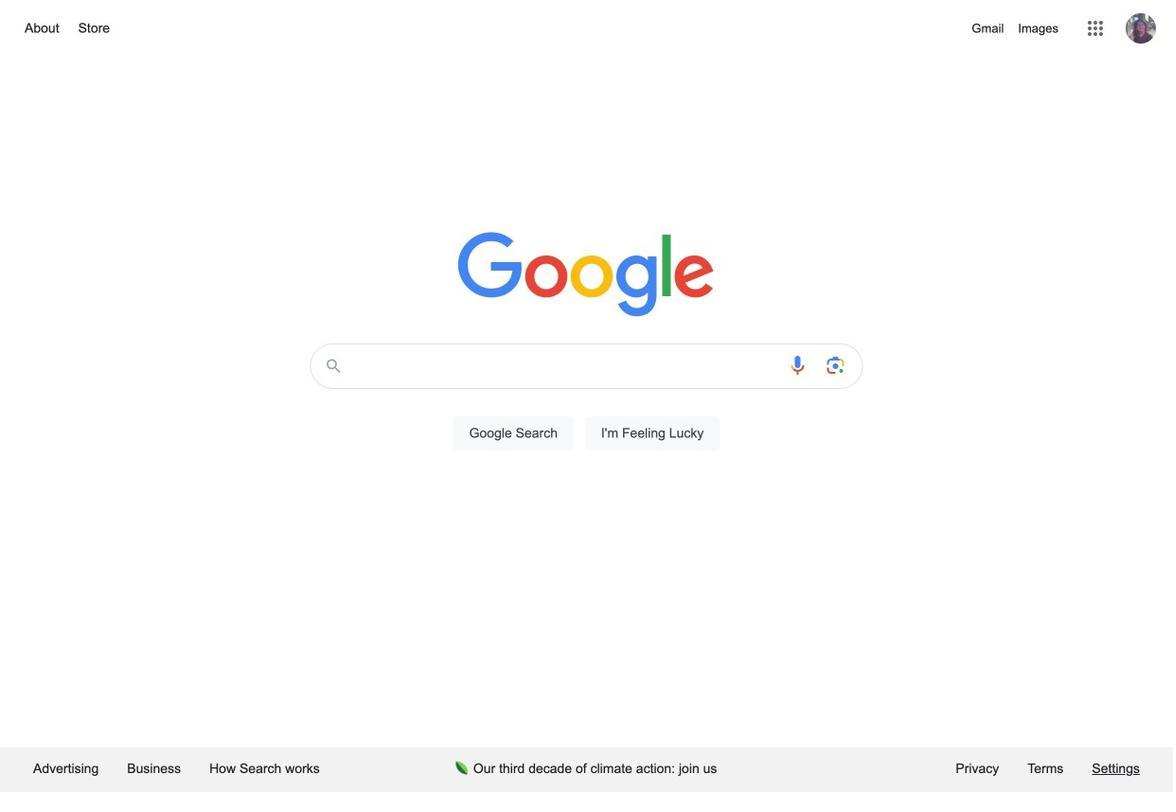 Task type: locate. For each thing, give the bounding box(es) containing it.
search by voice image
[[787, 354, 809, 377]]

None search field
[[19, 338, 1154, 473]]



Task type: vqa. For each thing, say whether or not it's contained in the screenshot.
Add associated with Add a label
no



Task type: describe. For each thing, give the bounding box(es) containing it.
google image
[[458, 232, 716, 319]]

search by image image
[[824, 354, 847, 377]]



